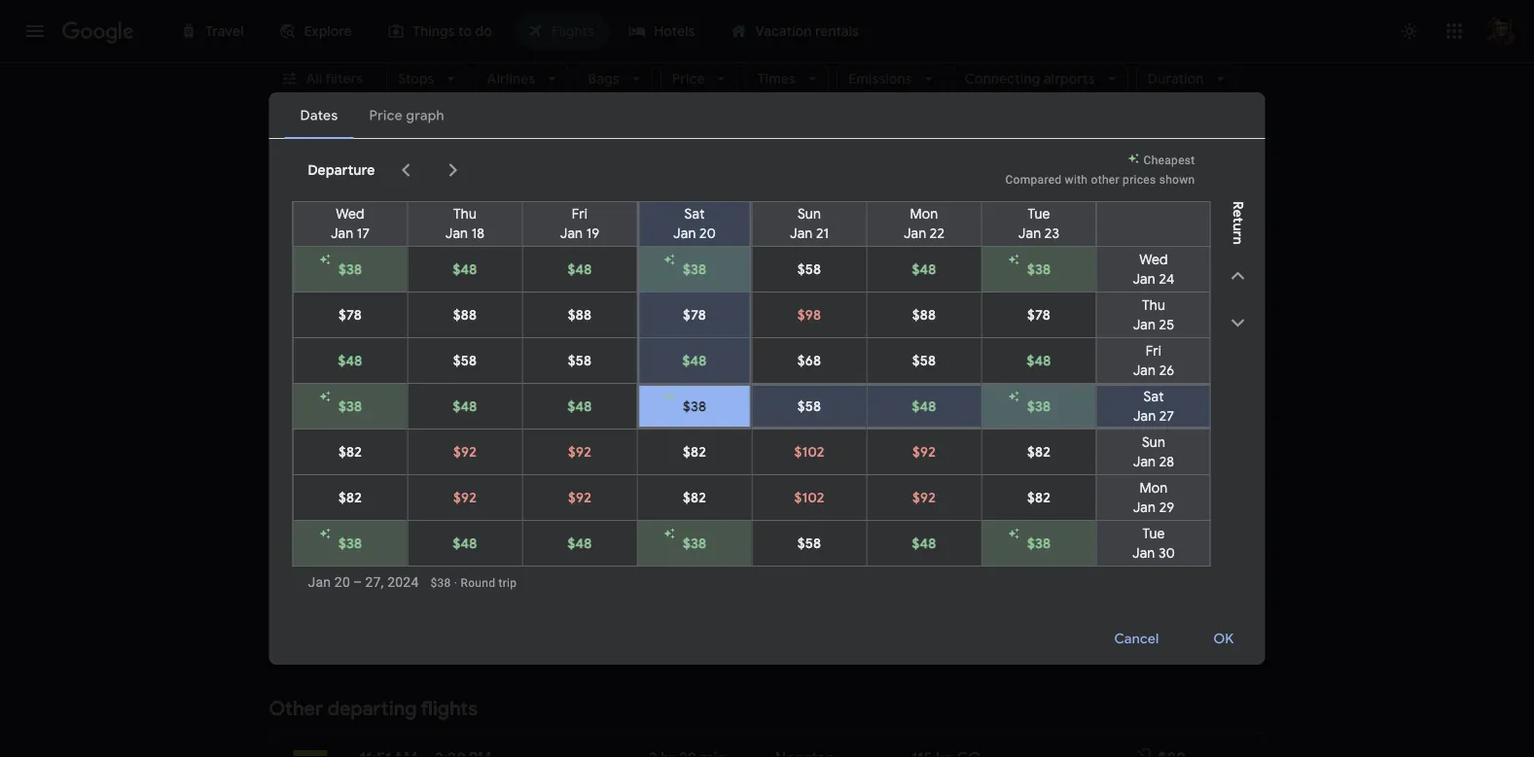 Task type: vqa. For each thing, say whether or not it's contained in the screenshot.
hr for 2:09 AM
yes



Task type: describe. For each thing, give the bounding box(es) containing it.
departure
[[308, 162, 375, 179]]

frontier
[[360, 310, 402, 324]]

emissions button
[[837, 63, 945, 94]]

3 for 12:20 pm
[[649, 432, 657, 452]]

taxes
[[649, 237, 679, 251]]

co for 116
[[957, 286, 981, 306]]

80 US dollars text field
[[1158, 359, 1187, 379]]

history
[[1156, 623, 1202, 641]]

main content containing best departing flights
[[269, 142, 1265, 758]]

with
[[1065, 173, 1088, 187]]

other
[[269, 697, 323, 722]]

+22% emissions
[[912, 529, 1000, 542]]

compared with other prices shown
[[1006, 173, 1195, 187]]

+35%
[[912, 456, 941, 469]]

jan inside "fri jan 19"
[[560, 225, 583, 242]]

116
[[912, 286, 932, 306]]

booked
[[451, 383, 491, 396]]

airports
[[1044, 70, 1095, 88]]

all
[[306, 70, 322, 88]]

2 for 116
[[981, 292, 988, 309]]

18
[[472, 225, 485, 242]]

prices include required taxes + fees for 1 adult. optional charges and bag fees may apply. passenger assistance
[[521, 237, 1132, 251]]

$148 for 134
[[1153, 505, 1187, 525]]

ranked based on price and convenience
[[269, 237, 488, 251]]

29
[[1159, 499, 1175, 517]]

view
[[1085, 623, 1116, 641]]

passenger assistance button
[[1012, 237, 1132, 251]]

2 $78 from the left
[[683, 306, 706, 324]]

97
[[912, 359, 929, 379]]

scroll left image
[[395, 159, 418, 182]]

20 for jan
[[700, 225, 716, 242]]

min inside '3 hr 16 min lga – mia'
[[698, 359, 724, 379]]

2 for 134
[[984, 511, 991, 528]]

3 $88 button from the left
[[867, 293, 981, 338]]

convenience
[[419, 237, 488, 251]]

10:50 pm – 2:09 am + 1
[[360, 286, 510, 306]]

may
[[951, 237, 973, 251]]

round
[[461, 576, 495, 590]]

2 and from the left
[[877, 237, 897, 251]]

tue inside tue jan 23
[[1028, 205, 1050, 223]]

jan inside 'mon jan 22'
[[904, 225, 927, 242]]

$98 button
[[753, 293, 866, 338]]

16 for 97
[[679, 359, 694, 379]]

r e t u r n
[[1229, 201, 1247, 245]]

stops button
[[386, 63, 468, 94]]

2:09 am
[[442, 286, 500, 306]]

$82 down separate
[[339, 444, 362, 461]]

tickets
[[411, 383, 448, 396]]

min for 12:46 pm
[[698, 505, 724, 525]]

cancel button
[[1091, 616, 1183, 663]]

wed for 24
[[1140, 251, 1168, 269]]

jan inside wed jan 17
[[331, 225, 354, 242]]

airlines
[[487, 70, 536, 88]]

20 for hr
[[679, 432, 698, 452]]

jfk for 3 hr 16 min
[[649, 529, 669, 542]]

9:00 am
[[360, 432, 420, 452]]

2 fees from the left
[[924, 237, 947, 251]]

1 $102 from the top
[[794, 444, 825, 461]]

0 horizontal spatial 38 us dollars text field
[[430, 576, 451, 590]]

148
[[912, 432, 936, 452]]

min for 12:20 pm
[[702, 432, 728, 452]]

fri inside "fri jan 19"
[[572, 205, 588, 223]]

round trip for $80
[[1134, 384, 1187, 397]]

connecting
[[965, 70, 1040, 88]]

148 US dollars text field
[[1153, 432, 1187, 452]]

2 $78 button from the left
[[640, 293, 750, 338]]

departing for other
[[328, 697, 417, 722]]

2 $88 button from the left
[[523, 293, 637, 338]]

together
[[494, 383, 540, 396]]

Departure time: 11:51 AM. text field
[[360, 749, 418, 758]]

97 kg co 2
[[912, 359, 984, 382]]

sat jan 20
[[673, 205, 716, 242]]

leaves laguardia airport at 11:51 am on saturday, january 20 and arrives at miami international airport at 3:20 pm on saturday, january 20. element
[[360, 749, 492, 758]]

scroll right image
[[441, 159, 465, 182]]

bags button
[[577, 63, 653, 94]]

price graph button
[[1121, 142, 1261, 177]]

sort by: button
[[1176, 226, 1265, 261]]

1 vertical spatial prices
[[1123, 173, 1156, 187]]

fri jan 19
[[560, 205, 600, 242]]

sort
[[1184, 234, 1211, 252]]

trip right round
[[499, 576, 517, 590]]

this price for this flight doesn't include overhead bin access. if you need a carry-on bag, use the bags filter to update prices. image for $80
[[1135, 357, 1158, 380]]

ranked
[[269, 237, 309, 251]]

wed for 17
[[336, 205, 365, 223]]

mia for 134
[[677, 529, 699, 542]]

trip down 24
[[1168, 311, 1187, 324]]

emissions inside 116 kg co 2 avg emissions
[[935, 310, 991, 323]]

+22%
[[912, 529, 941, 542]]

times
[[758, 70, 796, 88]]

hr for 12:46 pm
[[661, 505, 676, 525]]

trip down 148 us dollars text field
[[1168, 457, 1187, 470]]

3 hr 20 min jfk – mia
[[649, 432, 728, 469]]

best departing flights
[[269, 207, 464, 232]]

total duration 3 hr 16 min. element for 134
[[649, 505, 775, 528]]

other
[[1091, 173, 1120, 187]]

17
[[357, 225, 370, 242]]

2 for 97
[[977, 365, 984, 382]]

american
[[360, 456, 412, 469]]

r
[[1229, 231, 1247, 237]]

emissions inside 148 kg co +35% emissions
[[944, 456, 1000, 469]]

1 vertical spatial 2024
[[387, 575, 419, 591]]

1 and from the left
[[396, 237, 416, 251]]

mia for 148
[[677, 456, 699, 469]]

scroll down image
[[1226, 311, 1250, 335]]

hr inside '3 hr 16 min lga – mia'
[[661, 359, 676, 379]]

fri inside the wed jan 24 thu jan 25 fri jan 26 sat jan 27 sun jan 28 mon jan 29 tue jan 30
[[1146, 342, 1162, 360]]

find the best price region
[[269, 142, 1265, 193]]

Arrival time: 12:46 PM. text field
[[435, 505, 498, 525]]

mia inside 3 hr 19 min lga mia
[[679, 310, 701, 324]]

mia for 97
[[679, 383, 701, 396]]

trip down 80 us dollars text box in the right of the page
[[1168, 384, 1187, 397]]

jfk for 3 hr 20 min
[[649, 456, 669, 469]]

26
[[1159, 362, 1175, 379]]

connecting airports button
[[953, 63, 1129, 94]]

compared
[[1006, 173, 1062, 187]]

filters
[[325, 70, 363, 88]]

24
[[1159, 270, 1175, 288]]

leaves john f. kennedy international airport at 9:00 am on saturday, january 20 and arrives at miami international airport at 12:20 pm on saturday, january 20. element
[[360, 432, 500, 452]]

$68 button
[[753, 339, 866, 383]]

21
[[816, 225, 829, 242]]

22
[[930, 225, 945, 242]]

9:30 am
[[360, 505, 418, 525]]

sun inside the wed jan 24 thu jan 25 fri jan 26 sat jan 27 sun jan 28 mon jan 29 tue jan 30
[[1142, 434, 1166, 451]]

wed jan 17
[[331, 205, 370, 242]]

total duration 3 hr 19 min. element
[[649, 286, 775, 309]]

flights for other departing flights
[[421, 697, 478, 722]]

co for 134
[[960, 505, 984, 525]]

3 for 2:09 am
[[649, 286, 657, 306]]

148 kg co +35% emissions
[[912, 432, 1000, 469]]

$82 right 148 kg co +35% emissions
[[1027, 444, 1051, 461]]

-12% emissions
[[913, 384, 998, 397]]

$82 up 3 hr 16 min jfk – mia
[[683, 444, 706, 461]]

2024 inside the find the best price region
[[492, 152, 525, 170]]

departing for best
[[314, 207, 403, 232]]

– inside 3 hr 20 min jfk – mia
[[669, 456, 677, 469]]

1 $102 button from the top
[[753, 430, 866, 475]]

– inside 3 hr 16 min jfk – mia
[[669, 529, 677, 542]]

30
[[1159, 545, 1175, 562]]

n
[[1229, 237, 1247, 245]]

$82 up delta
[[339, 489, 362, 507]]

0 vertical spatial 1
[[737, 237, 744, 251]]

co for 97
[[953, 359, 977, 379]]

9:30 am – 12:46 pm delta
[[360, 505, 498, 542]]

bags
[[588, 70, 620, 88]]

23
[[1045, 225, 1060, 242]]

on
[[349, 237, 363, 251]]

$148 round trip for 148
[[1134, 432, 1187, 470]]

– inside 9:00 am – 12:20 pm american
[[423, 432, 433, 452]]

0 vertical spatial price
[[366, 237, 393, 251]]

$38 · round trip
[[430, 576, 517, 590]]

$80
[[1158, 359, 1187, 379]]

total duration 3 hr 29 min. element
[[649, 750, 775, 758]]

148 US dollars text field
[[1153, 505, 1187, 525]]

track prices
[[302, 152, 382, 170]]

1 fees from the left
[[692, 237, 715, 251]]

+ inside 10:50 pm – 2:09 am + 1
[[500, 286, 506, 298]]

include
[[558, 237, 598, 251]]

jan inside tue jan 23
[[1019, 225, 1041, 242]]

hr for 12:20 pm
[[661, 432, 676, 452]]

trip up 30
[[1168, 530, 1187, 543]]

25
[[1159, 316, 1175, 334]]

mon jan 22
[[904, 205, 945, 242]]

1 horizontal spatial 38 us dollars text field
[[1160, 286, 1187, 306]]

adult.
[[747, 237, 778, 251]]



Task type: locate. For each thing, give the bounding box(es) containing it.
0 horizontal spatial tue
[[1028, 205, 1050, 223]]

$148 round trip up 30
[[1134, 505, 1187, 543]]

round down 24
[[1134, 311, 1165, 324]]

lga for 3 hr 16 min
[[649, 383, 671, 396]]

mia down total duration 3 hr 19 min. element
[[679, 310, 701, 324]]

nonstop flight. element for 116
[[775, 286, 836, 309]]

swap origin and destination. image
[[567, 17, 590, 40]]

connecting airports
[[965, 70, 1095, 88]]

$102 button
[[753, 430, 866, 475], [753, 476, 866, 521]]

$148 for 148
[[1153, 432, 1187, 452]]

lga up 3 hr 20 min jfk – mia
[[649, 383, 671, 396]]

min down for
[[698, 286, 724, 306]]

$148 round trip down 27
[[1134, 432, 1187, 470]]

1 vertical spatial wed
[[1140, 251, 1168, 269]]

lga
[[649, 310, 671, 324], [649, 383, 671, 396]]

0 horizontal spatial $78 button
[[293, 293, 407, 338]]

jan inside the thu jan 18
[[445, 225, 468, 242]]

departing up on
[[314, 207, 403, 232]]

Departure time: 9:30 AM. text field
[[360, 505, 418, 525]]

thu up 25
[[1142, 297, 1166, 314]]

jfk inside 3 hr 16 min jfk – mia
[[649, 529, 669, 542]]

0 vertical spatial 16
[[679, 359, 694, 379]]

thu inside the thu jan 18
[[453, 205, 477, 223]]

trip
[[1168, 311, 1187, 324], [1168, 384, 1187, 397], [1168, 457, 1187, 470], [1168, 530, 1187, 543], [499, 576, 517, 590]]

1 vertical spatial 20 – 27,
[[335, 575, 384, 591]]

price for price
[[672, 70, 705, 88]]

u
[[1229, 223, 1247, 231]]

total duration 3 hr 16 min. element down 3 hr 20 min jfk – mia
[[649, 505, 775, 528]]

2 hr from the top
[[661, 359, 676, 379]]

0 vertical spatial departing
[[314, 207, 403, 232]]

e
[[1229, 210, 1247, 218]]

1 total duration 3 hr 16 min. element from the top
[[649, 359, 775, 382]]

1 horizontal spatial 2024
[[492, 152, 525, 170]]

tue
[[1028, 205, 1050, 223], [1143, 525, 1165, 543]]

1 horizontal spatial 20
[[700, 225, 716, 242]]

38 us dollars text field up 25
[[1160, 286, 1187, 306]]

1 vertical spatial sat
[[1144, 388, 1164, 406]]

kg right 116
[[936, 286, 953, 306]]

$88 button down the include
[[523, 293, 637, 338]]

-
[[913, 384, 916, 397]]

3 down taxes
[[649, 286, 657, 306]]

min down 3 hr 19 min lga mia in the top of the page
[[698, 359, 724, 379]]

scroll up image
[[1226, 265, 1250, 288]]

kg inside 97 kg co 2
[[932, 359, 950, 379]]

co inside 148 kg co +35% emissions
[[960, 432, 984, 452]]

5 nonstop flight. element from the top
[[775, 750, 836, 758]]

avg
[[912, 310, 932, 323]]

bag fees button
[[900, 237, 947, 251]]

round down 148 us dollars text field
[[1134, 457, 1165, 470]]

1 vertical spatial jan 20 – 27, 2024
[[308, 575, 419, 591]]

for
[[718, 237, 734, 251]]

2 horizontal spatial $78
[[1028, 306, 1051, 324]]

$78 button up '3 hr 16 min lga – mia'
[[640, 293, 750, 338]]

r
[[1229, 201, 1247, 210]]

2 lga from the top
[[649, 383, 671, 396]]

lga inside 3 hr 19 min lga mia
[[649, 310, 671, 324]]

3 $78 button from the left
[[982, 293, 1096, 338]]

1 horizontal spatial $78 button
[[640, 293, 750, 338]]

3 $78 from the left
[[1028, 306, 1051, 324]]

co inside 134 kg co 2
[[960, 505, 984, 525]]

mon up 22 at the top of the page
[[910, 205, 938, 223]]

this price for this flight doesn't include overhead bin access. if you need a carry-on bag, use the bags filter to update prices. image for $38
[[1137, 284, 1160, 307]]

wed up "17"
[[336, 205, 365, 223]]

0 vertical spatial wed
[[336, 205, 365, 223]]

kg inside 148 kg co +35% emissions
[[939, 432, 956, 452]]

mia inside '3 hr 16 min lga – mia'
[[679, 383, 701, 396]]

co right 148
[[960, 432, 984, 452]]

0 vertical spatial 38 us dollars text field
[[1160, 286, 1187, 306]]

20 – 27, right 'scroll left' icon
[[442, 152, 489, 170]]

tue jan 23
[[1019, 205, 1060, 242]]

Departure time: 9:00 AM. text field
[[360, 432, 420, 452]]

total duration 3 hr 16 min. element for 97
[[649, 359, 775, 382]]

3 3 from the top
[[649, 432, 657, 452]]

2 down apply.
[[981, 292, 988, 309]]

price inside price popup button
[[672, 70, 705, 88]]

2 round from the top
[[1134, 384, 1165, 397]]

$88
[[453, 306, 477, 324], [568, 306, 592, 324], [912, 306, 936, 324]]

3 hr 19 min lga mia
[[649, 286, 724, 324]]

wed inside wed jan 17
[[336, 205, 365, 223]]

1 vertical spatial $148
[[1153, 505, 1187, 525]]

2 horizontal spatial $88 button
[[867, 293, 981, 338]]

0 vertical spatial $148 round trip
[[1134, 432, 1187, 470]]

mia inside 3 hr 16 min jfk – mia
[[677, 529, 699, 542]]

kg for 134
[[939, 505, 956, 525]]

$68
[[798, 352, 821, 370]]

19 for jan
[[586, 225, 600, 242]]

3 for 12:46 pm
[[649, 505, 657, 525]]

1 horizontal spatial sat
[[1144, 388, 1164, 406]]

0 horizontal spatial $88 button
[[408, 293, 522, 338]]

Arrival time: 1:06 PM. text field
[[435, 359, 490, 379]]

2 16 from the top
[[679, 505, 694, 525]]

16 down 3 hr 20 min jfk – mia
[[679, 505, 694, 525]]

3 down 3 hr 20 min jfk – mia
[[649, 505, 657, 525]]

fees left for
[[692, 237, 715, 251]]

1 vertical spatial 38 us dollars text field
[[430, 576, 451, 590]]

$88 button up 97
[[867, 293, 981, 338]]

1 vertical spatial mon
[[1140, 480, 1168, 497]]

co inside 97 kg co 2
[[953, 359, 977, 379]]

leaves john f. kennedy international airport at 9:30 am on saturday, january 20 and arrives at miami international airport at 12:46 pm on saturday, january 20. element
[[360, 505, 498, 525]]

0 vertical spatial sat
[[684, 205, 705, 223]]

jan inside sun jan 21
[[790, 225, 813, 242]]

jan 20 – 27, 2024 inside the find the best price region
[[415, 152, 525, 170]]

$78 up '3 hr 16 min lga – mia'
[[683, 306, 706, 324]]

nonstop for 97
[[775, 359, 836, 379]]

1 vertical spatial this price for this flight doesn't include overhead bin access. if you need a carry-on bag, use the bags filter to update prices. image
[[1135, 357, 1158, 380]]

1 horizontal spatial fees
[[924, 237, 947, 251]]

– inside '3 hr 16 min lga – mia'
[[671, 383, 679, 396]]

0 vertical spatial 19
[[586, 225, 600, 242]]

+ right taxes
[[682, 237, 689, 251]]

Departure time: 9:50 AM. text field
[[360, 359, 418, 379]]

1 vertical spatial lga
[[649, 383, 671, 396]]

0 vertical spatial fri
[[572, 205, 588, 223]]

2 up -12% emissions
[[977, 365, 984, 382]]

charges
[[830, 237, 874, 251]]

tue up 30
[[1143, 525, 1165, 543]]

mon inside the wed jan 24 thu jan 25 fri jan 26 sat jan 27 sun jan 28 mon jan 29 tue jan 30
[[1140, 480, 1168, 497]]

1 horizontal spatial $88 button
[[523, 293, 637, 338]]

20 inside 3 hr 20 min jfk – mia
[[679, 432, 698, 452]]

3 round from the top
[[1134, 457, 1165, 470]]

kg right 97
[[932, 359, 950, 379]]

jan inside the find the best price region
[[415, 152, 438, 170]]

delta
[[360, 529, 388, 542]]

1 horizontal spatial 20 – 27,
[[442, 152, 489, 170]]

round trip down 24
[[1134, 311, 1187, 324]]

co up the +22% emissions
[[960, 505, 984, 525]]

1 3 from the top
[[649, 286, 657, 306]]

$48 button
[[408, 247, 522, 292], [523, 247, 637, 292], [867, 247, 981, 292], [293, 339, 407, 383], [640, 339, 750, 383], [982, 339, 1096, 383], [408, 384, 522, 429], [523, 384, 637, 429], [867, 386, 981, 427], [408, 522, 522, 566], [523, 522, 637, 566], [867, 522, 981, 566]]

·
[[454, 576, 458, 590]]

price up shown
[[1172, 151, 1205, 168]]

mon up 29
[[1140, 480, 1168, 497]]

– down total duration 3 hr 20 min. element
[[669, 456, 677, 469]]

1 16 from the top
[[679, 359, 694, 379]]

lga inside '3 hr 16 min lga – mia'
[[649, 383, 671, 396]]

1 horizontal spatial fri
[[1146, 342, 1162, 360]]

19 inside 3 hr 19 min lga mia
[[679, 286, 694, 306]]

nonstop flight. element
[[775, 286, 836, 309], [775, 359, 836, 382], [775, 432, 836, 455], [775, 505, 836, 528], [775, 750, 836, 758]]

price inside button
[[1172, 151, 1205, 168]]

1 horizontal spatial sun
[[1142, 434, 1166, 451]]

1 vertical spatial jfk
[[649, 529, 669, 542]]

19 left required
[[586, 225, 600, 242]]

min down '3 hr 16 min lga – mia'
[[702, 432, 728, 452]]

2 inside 134 kg co 2
[[984, 511, 991, 528]]

12:46 pm
[[435, 505, 498, 525]]

kg inside 116 kg co 2 avg emissions
[[936, 286, 953, 306]]

0 vertical spatial lga
[[649, 310, 671, 324]]

1 lga from the top
[[649, 310, 671, 324]]

1 horizontal spatial price
[[1172, 151, 1205, 168]]

price right on
[[366, 237, 393, 251]]

main content
[[269, 142, 1265, 758]]

round down 26
[[1134, 384, 1165, 397]]

nonstop flight. element for 134
[[775, 505, 836, 528]]

prices inside the find the best price region
[[341, 152, 382, 170]]

0 horizontal spatial 1
[[506, 286, 510, 298]]

1 horizontal spatial mon
[[1140, 480, 1168, 497]]

3 down 3 hr 19 min lga mia in the top of the page
[[649, 359, 657, 379]]

required
[[601, 237, 646, 251]]

0 horizontal spatial $88
[[453, 306, 477, 324]]

0 vertical spatial jan 20 – 27, 2024
[[415, 152, 525, 170]]

sun jan 21
[[790, 205, 829, 242]]

0 vertical spatial 2
[[981, 292, 988, 309]]

bag
[[900, 237, 921, 251]]

0 vertical spatial round trip
[[1134, 311, 1187, 324]]

2 vertical spatial 2
[[984, 511, 991, 528]]

16 inside '3 hr 16 min lga – mia'
[[679, 359, 694, 379]]

lga for 3 hr 19 min
[[649, 310, 671, 324]]

lga down total duration 3 hr 19 min. element
[[649, 310, 671, 324]]

price graph
[[1172, 151, 1246, 168]]

20 – 27, down delta
[[335, 575, 384, 591]]

hr
[[661, 286, 676, 306], [661, 359, 676, 379], [661, 432, 676, 452], [661, 505, 676, 525]]

2 up the +22% emissions
[[984, 511, 991, 528]]

0 horizontal spatial 2024
[[387, 575, 419, 591]]

based
[[313, 237, 346, 251]]

0 horizontal spatial $78
[[339, 306, 362, 324]]

learn more about tracked prices image
[[386, 152, 403, 170]]

$82 button
[[293, 430, 407, 475], [638, 430, 752, 475], [982, 430, 1096, 475], [293, 476, 407, 521], [638, 476, 752, 521], [982, 476, 1096, 521]]

1 horizontal spatial +
[[682, 237, 689, 251]]

0 vertical spatial +
[[682, 237, 689, 251]]

1 $78 button from the left
[[293, 293, 407, 338]]

all filters
[[306, 70, 363, 88]]

1 $88 button from the left
[[408, 293, 522, 338]]

1 $148 round trip from the top
[[1134, 432, 1187, 470]]

$148
[[1153, 432, 1187, 452], [1153, 505, 1187, 525]]

min for 2:09 am
[[698, 286, 724, 306]]

jan 20 – 27, 2024 up the thu jan 18
[[415, 152, 525, 170]]

kg for 97
[[932, 359, 950, 379]]

0 vertical spatial 20 – 27,
[[442, 152, 489, 170]]

total duration 3 hr 16 min. element
[[649, 359, 775, 382], [649, 505, 775, 528]]

price for price graph
[[1172, 151, 1205, 168]]

mia up total duration 3 hr 20 min. element
[[679, 383, 701, 396]]

other departing flights
[[269, 697, 478, 722]]

$88 down 116
[[912, 306, 936, 324]]

mon inside 'mon jan 22'
[[910, 205, 938, 223]]

2024 right scroll right icon
[[492, 152, 525, 170]]

round trip for $38
[[1134, 311, 1187, 324]]

4 round from the top
[[1134, 530, 1165, 543]]

flights up convenience
[[407, 207, 464, 232]]

ok button
[[1190, 616, 1258, 663]]

emissions down 134 kg co 2
[[944, 529, 1000, 542]]

3 inside 3 hr 20 min jfk – mia
[[649, 432, 657, 452]]

1 vertical spatial round trip
[[1134, 384, 1187, 397]]

price button
[[660, 63, 738, 94]]

hr down taxes
[[661, 286, 676, 306]]

passenger
[[1012, 237, 1070, 251]]

airlines button
[[475, 63, 569, 94]]

separate
[[360, 383, 408, 396]]

kg for 148
[[939, 432, 956, 452]]

min inside 3 hr 19 min lga mia
[[698, 286, 724, 306]]

80 US dollars text field
[[1158, 749, 1187, 758]]

apply.
[[977, 237, 1009, 251]]

None search field
[[269, 0, 1265, 126]]

0 horizontal spatial sat
[[684, 205, 705, 223]]

this price for this flight doesn't include overhead bin access. if you need a carry-on bag, use the bags filter to update prices. image
[[1137, 284, 1160, 307], [1135, 357, 1158, 380]]

0 horizontal spatial sun
[[798, 205, 821, 223]]

co for 148
[[960, 432, 984, 452]]

2 horizontal spatial $88
[[912, 306, 936, 324]]

3 nonstop from the top
[[775, 432, 836, 452]]

3 inside 3 hr 16 min jfk – mia
[[649, 505, 657, 525]]

min down 3 hr 20 min jfk – mia
[[698, 505, 724, 525]]

+ down learn more about ranking image
[[500, 286, 506, 298]]

$148 round trip for 134
[[1134, 505, 1187, 543]]

2 3 from the top
[[649, 359, 657, 379]]

1 inside 10:50 pm – 2:09 am + 1
[[506, 286, 510, 298]]

1 horizontal spatial $88
[[568, 306, 592, 324]]

– right 9:30 am
[[422, 505, 431, 525]]

prices left learn more about tracked prices icon
[[341, 152, 382, 170]]

$88 button up arrival time: 1:06 pm. text box
[[408, 293, 522, 338]]

1 horizontal spatial thu
[[1142, 297, 1166, 314]]

$78 button up 9:50 am text field
[[293, 293, 407, 338]]

0 vertical spatial $148
[[1153, 432, 1187, 452]]

1 vertical spatial $102
[[794, 489, 825, 507]]

cancel
[[1115, 631, 1159, 648]]

3 inside 3 hr 19 min lga mia
[[649, 286, 657, 306]]

total duration 3 hr 16 min. element down 3 hr 19 min lga mia in the top of the page
[[649, 359, 775, 382]]

prices right other
[[1123, 173, 1156, 187]]

0 horizontal spatial price
[[672, 70, 705, 88]]

$78 down departure time: 10:50 pm. text field
[[339, 306, 362, 324]]

thu up the 18 on the left top of page
[[453, 205, 477, 223]]

0 horizontal spatial 20 – 27,
[[335, 575, 384, 591]]

sat
[[684, 205, 705, 223], [1144, 388, 1164, 406]]

$88 for 2nd the "$88" button from right
[[568, 306, 592, 324]]

0 vertical spatial $102 button
[[753, 430, 866, 475]]

0 horizontal spatial wed
[[336, 205, 365, 223]]

1 vertical spatial 1
[[506, 286, 510, 298]]

fri up 26
[[1146, 342, 1162, 360]]

3 $88 from the left
[[912, 306, 936, 324]]

separate tickets booked together. this trip includes tickets from multiple airlines. missed connections may be protected by gotogate.. element
[[360, 383, 540, 396]]

min inside 3 hr 16 min jfk – mia
[[698, 505, 724, 525]]

$148 round trip
[[1134, 432, 1187, 470], [1134, 505, 1187, 543]]

1 right 2:09 am
[[506, 286, 510, 298]]

$88 down 2:09 am
[[453, 306, 477, 324]]

round
[[1134, 311, 1165, 324], [1134, 384, 1165, 397], [1134, 457, 1165, 470], [1134, 530, 1165, 543]]

jfk inside 3 hr 20 min jfk – mia
[[649, 456, 669, 469]]

1 $88 from the left
[[453, 306, 477, 324]]

2024 left "·"
[[387, 575, 419, 591]]

1 jfk from the top
[[649, 456, 669, 469]]

price right view
[[1120, 623, 1153, 641]]

departing
[[314, 207, 403, 232], [328, 697, 417, 722]]

$38 button
[[293, 247, 407, 292], [640, 247, 750, 292], [982, 247, 1096, 292], [293, 384, 407, 429], [640, 386, 750, 427], [982, 386, 1096, 427], [293, 522, 407, 566], [638, 522, 752, 566], [982, 522, 1096, 566]]

1 vertical spatial total duration 3 hr 16 min. element
[[649, 505, 775, 528]]

9:00 am – 12:20 pm american
[[360, 432, 500, 469]]

jfk down 3 hr 20 min jfk – mia
[[649, 529, 669, 542]]

this price for this flight doesn't include overhead bin access. if you need a carry-on bag, use the bags filter to update prices. image left 26
[[1135, 357, 1158, 380]]

price
[[672, 70, 705, 88], [1172, 151, 1205, 168]]

2 $88 from the left
[[568, 306, 592, 324]]

20 – 27, inside the find the best price region
[[442, 152, 489, 170]]

1 vertical spatial 16
[[679, 505, 694, 525]]

4 nonstop from the top
[[775, 505, 836, 525]]

0 horizontal spatial thu
[[453, 205, 477, 223]]

flights up leaves laguardia airport at 11:51 am on saturday, january 20 and arrives at miami international airport at 3:20 pm on saturday, january 20. "element"
[[421, 697, 478, 722]]

sun up 21
[[798, 205, 821, 223]]

2 $102 button from the top
[[753, 476, 866, 521]]

2 nonstop flight. element from the top
[[775, 359, 836, 382]]

Arrival time: 2:09 AM on  Sunday, January 21. text field
[[442, 286, 510, 306]]

Arrival time: 12:20 PM. text field
[[437, 432, 500, 452]]

16 inside 3 hr 16 min jfk – mia
[[679, 505, 694, 525]]

sun up 28
[[1142, 434, 1166, 451]]

sun
[[798, 205, 821, 223], [1142, 434, 1166, 451]]

mia down total duration 3 hr 20 min. element
[[677, 456, 699, 469]]

0 horizontal spatial and
[[396, 237, 416, 251]]

3 hr from the top
[[661, 432, 676, 452]]

and
[[396, 237, 416, 251], [877, 237, 897, 251]]

4 hr from the top
[[661, 505, 676, 525]]

0 vertical spatial sun
[[798, 205, 821, 223]]

0 vertical spatial 20
[[700, 225, 716, 242]]

– inside 9:30 am – 12:46 pm delta
[[422, 505, 431, 525]]

hr inside 3 hr 20 min jfk – mia
[[661, 432, 676, 452]]

0 vertical spatial 2024
[[492, 152, 525, 170]]

– down 3 hr 20 min jfk – mia
[[669, 529, 677, 542]]

1 vertical spatial sun
[[1142, 434, 1166, 451]]

4 3 from the top
[[649, 505, 657, 525]]

0 vertical spatial this price for this flight doesn't include overhead bin access. if you need a carry-on bag, use the bags filter to update prices. image
[[1137, 284, 1160, 307]]

min
[[698, 286, 724, 306], [698, 359, 724, 379], [702, 432, 728, 452], [698, 505, 724, 525]]

20 down '3 hr 16 min lga – mia'
[[679, 432, 698, 452]]

1 nonstop from the top
[[775, 286, 836, 306]]

2 $148 from the top
[[1153, 505, 1187, 525]]

sat inside the wed jan 24 thu jan 25 fri jan 26 sat jan 27 sun jan 28 mon jan 29 tue jan 30
[[1144, 388, 1164, 406]]

38 US dollars text field
[[1160, 286, 1187, 306], [430, 576, 451, 590]]

jan 20 – 27, 2024 down delta
[[308, 575, 419, 591]]

times button
[[746, 63, 829, 94]]

$38
[[338, 261, 362, 278], [683, 261, 706, 278], [1027, 261, 1051, 278], [1160, 286, 1187, 306], [338, 398, 362, 415], [683, 398, 706, 415], [1027, 398, 1051, 415], [338, 535, 362, 553], [683, 535, 706, 553], [1027, 535, 1051, 553], [430, 576, 451, 590]]

20 inside sat jan 20
[[700, 225, 716, 242]]

nonstop flight. element for 97
[[775, 359, 836, 382]]

thu inside the wed jan 24 thu jan 25 fri jan 26 sat jan 27 sun jan 28 mon jan 29 tue jan 30
[[1142, 297, 1166, 314]]

1 vertical spatial tue
[[1143, 525, 1165, 543]]

0 vertical spatial prices
[[341, 152, 382, 170]]

134
[[912, 505, 935, 525]]

fri up the include
[[572, 205, 588, 223]]

Departure time: 10:50 PM. text field
[[360, 286, 425, 306]]

$82 right 134 kg co 2
[[1027, 489, 1051, 507]]

co right 116
[[957, 286, 981, 306]]

2 inside 97 kg co 2
[[977, 365, 984, 382]]

2 $102 from the top
[[794, 489, 825, 507]]

0 vertical spatial tue
[[1028, 205, 1050, 223]]

3 hr 16 min jfk – mia
[[649, 505, 724, 542]]

2 inside 116 kg co 2 avg emissions
[[981, 292, 988, 309]]

1 horizontal spatial 19
[[679, 286, 694, 306]]

1 vertical spatial 2
[[977, 365, 984, 382]]

hr inside 3 hr 16 min jfk – mia
[[661, 505, 676, 525]]

leaves laguardia airport at 10:50 pm on saturday, january 20 and arrives at miami international airport at 2:09 am on sunday, january 21. element
[[360, 286, 510, 306]]

0 horizontal spatial price
[[366, 237, 393, 251]]

1 horizontal spatial $78
[[683, 306, 706, 324]]

sat inside sat jan 20
[[684, 205, 705, 223]]

$78 down passenger
[[1028, 306, 1051, 324]]

0 horizontal spatial prices
[[341, 152, 382, 170]]

duration
[[1148, 70, 1204, 88]]

all filters button
[[269, 63, 379, 94]]

1 round from the top
[[1134, 311, 1165, 324]]

cheapest
[[1144, 154, 1195, 167]]

116 kg co 2 avg emissions
[[912, 286, 991, 323]]

2 horizontal spatial $78 button
[[982, 293, 1096, 338]]

$88 for 1st the "$88" button
[[453, 306, 477, 324]]

optional
[[781, 237, 827, 251]]

$148 up 30
[[1153, 505, 1187, 525]]

nonstop for 134
[[775, 505, 836, 525]]

27
[[1160, 408, 1174, 425]]

tue inside the wed jan 24 thu jan 25 fri jan 26 sat jan 27 sun jan 28 mon jan 29 tue jan 30
[[1143, 525, 1165, 543]]

kg inside 134 kg co 2
[[939, 505, 956, 525]]

nonstop for 116
[[775, 286, 836, 306]]

this price for this flight doesn't include overhead bin access. if you need a carry-on bag, use the bags filter to update prices. image up 25
[[1137, 284, 1160, 307]]

jan inside sat jan 20
[[673, 225, 696, 242]]

1 horizontal spatial price
[[1120, 623, 1153, 641]]

2 round trip from the top
[[1134, 384, 1187, 397]]

sun inside sun jan 21
[[798, 205, 821, 223]]

4 nonstop flight. element from the top
[[775, 505, 836, 528]]

19 for hr
[[679, 286, 694, 306]]

0 horizontal spatial +
[[500, 286, 506, 298]]

hr inside 3 hr 19 min lga mia
[[661, 286, 676, 306]]

co inside 116 kg co 2 avg emissions
[[957, 286, 981, 306]]

fri
[[572, 205, 588, 223], [1146, 342, 1162, 360]]

1 hr from the top
[[661, 286, 676, 306]]

0 horizontal spatial 19
[[586, 225, 600, 242]]

1 vertical spatial 20
[[679, 432, 698, 452]]

3 nonstop flight. element from the top
[[775, 432, 836, 455]]

2 nonstop from the top
[[775, 359, 836, 379]]

1 vertical spatial fri
[[1146, 342, 1162, 360]]

learn more about ranking image
[[492, 235, 509, 252]]

$88 for 1st the "$88" button from the right
[[912, 306, 936, 324]]

emissions down 97 kg co 2
[[942, 384, 998, 397]]

mia inside 3 hr 20 min jfk – mia
[[677, 456, 699, 469]]

19 inside "fri jan 19"
[[586, 225, 600, 242]]

$58 button
[[753, 247, 866, 292], [408, 339, 522, 383], [523, 339, 637, 383], [867, 339, 981, 383], [753, 386, 866, 427], [753, 522, 866, 566]]

2 jfk from the top
[[649, 529, 669, 542]]

1 vertical spatial $102 button
[[753, 476, 866, 521]]

nonstop for 148
[[775, 432, 836, 452]]

19
[[586, 225, 600, 242], [679, 286, 694, 306]]

– left 2:09 am
[[429, 286, 438, 306]]

9:50 am
[[360, 359, 418, 379]]

1 horizontal spatial prices
[[1123, 173, 1156, 187]]

1 vertical spatial thu
[[1142, 297, 1166, 314]]

1 horizontal spatial 1
[[737, 237, 744, 251]]

by:
[[1215, 234, 1234, 252]]

2 $148 round trip from the top
[[1134, 505, 1187, 543]]

round up 30
[[1134, 530, 1165, 543]]

hr for 2:09 am
[[661, 286, 676, 306]]

0 vertical spatial total duration 3 hr 16 min. element
[[649, 359, 775, 382]]

1 right for
[[737, 237, 744, 251]]

16 for 134
[[679, 505, 694, 525]]

1 $78 from the left
[[339, 306, 362, 324]]

fees right bag
[[924, 237, 947, 251]]

hr down '3 hr 16 min lga – mia'
[[661, 432, 676, 452]]

nonstop flight. element for 148
[[775, 432, 836, 455]]

1 horizontal spatial tue
[[1143, 525, 1165, 543]]

wed up 24
[[1140, 251, 1168, 269]]

1
[[737, 237, 744, 251], [506, 286, 510, 298]]

wed
[[336, 205, 365, 223], [1140, 251, 1168, 269]]

mia down 3 hr 20 min jfk – mia
[[677, 529, 699, 542]]

0 horizontal spatial 20
[[679, 432, 698, 452]]

3 inside '3 hr 16 min lga – mia'
[[649, 359, 657, 379]]

1 $148 from the top
[[1153, 432, 1187, 452]]

none search field containing all filters
[[269, 0, 1265, 126]]

flights for best departing flights
[[407, 207, 464, 232]]

$82 down 3 hr 20 min jfk – mia
[[683, 489, 706, 507]]

min inside 3 hr 20 min jfk – mia
[[702, 432, 728, 452]]

and left bag
[[877, 237, 897, 251]]

1 round trip from the top
[[1134, 311, 1187, 324]]

1 nonstop flight. element from the top
[[775, 286, 836, 309]]

0 vertical spatial flights
[[407, 207, 464, 232]]

kg for 116
[[936, 286, 953, 306]]

1 horizontal spatial wed
[[1140, 251, 1168, 269]]

leaves laguardia airport at 9:50 am on saturday, january 20 and arrives at miami international airport at 1:06 pm on saturday, january 20. element
[[360, 359, 490, 379]]

0 vertical spatial $102
[[794, 444, 825, 461]]

– up 3 hr 20 min jfk – mia
[[671, 383, 679, 396]]

12%
[[916, 384, 939, 397]]

1 horizontal spatial and
[[877, 237, 897, 251]]

price right bags "popup button"
[[672, 70, 705, 88]]

20 left for
[[700, 225, 716, 242]]

1 vertical spatial price
[[1172, 151, 1205, 168]]

emissions right +35%
[[944, 456, 1000, 469]]

wed inside the wed jan 24 thu jan 25 fri jan 26 sat jan 27 sun jan 28 mon jan 29 tue jan 30
[[1140, 251, 1168, 269]]

$92 button
[[408, 430, 522, 475], [523, 430, 637, 475], [867, 430, 981, 475], [408, 476, 522, 521], [523, 476, 637, 521], [867, 476, 981, 521]]

2 total duration 3 hr 16 min. element from the top
[[649, 505, 775, 528]]

total duration 3 hr 20 min. element
[[649, 432, 775, 455]]

$148 up 28
[[1153, 432, 1187, 452]]

1 vertical spatial 19
[[679, 286, 694, 306]]

kg
[[936, 286, 953, 306], [932, 359, 950, 379], [939, 432, 956, 452], [939, 505, 956, 525]]

0 vertical spatial thu
[[453, 205, 477, 223]]

$78 button down passenger
[[982, 293, 1096, 338]]

prices
[[341, 152, 382, 170], [1123, 173, 1156, 187]]



